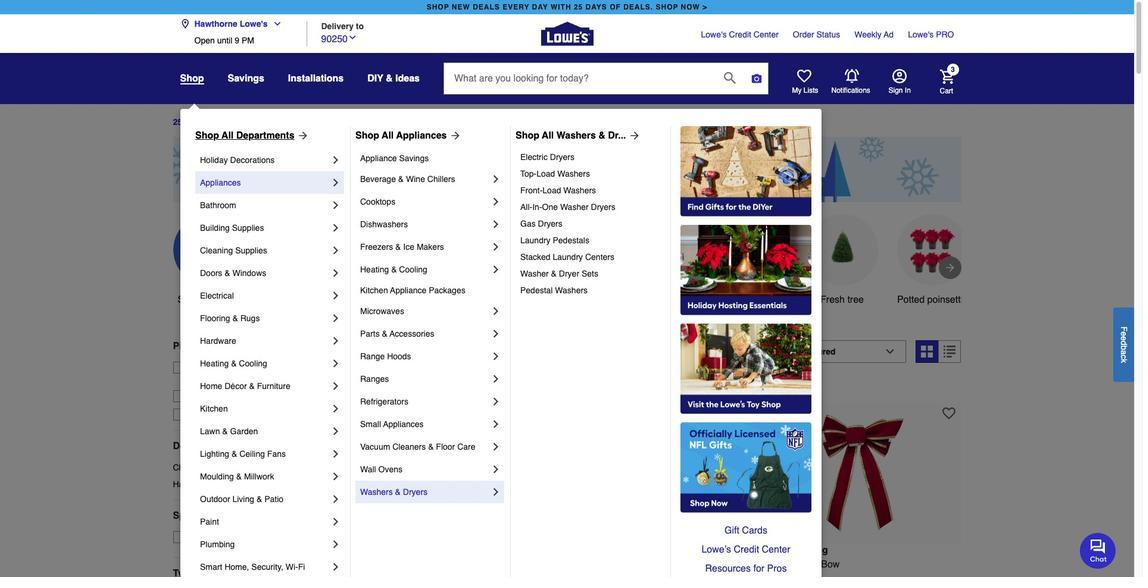 Task type: describe. For each thing, give the bounding box(es) containing it.
chevron right image for washers & dryers link
[[490, 487, 502, 498]]

decorations for hanukkah decorations
[[213, 480, 257, 489]]

washers for front-load washers
[[564, 186, 596, 195]]

chevron right image for the topmost heating & cooling link
[[490, 264, 502, 276]]

visit the lowe's toy shop. image
[[681, 324, 812, 415]]

washers for top-load washers
[[558, 169, 590, 179]]

electrical
[[200, 291, 234, 301]]

on sale
[[194, 533, 225, 542]]

pedestal
[[521, 286, 553, 295]]

lowe's home improvement cart image
[[940, 69, 954, 84]]

potted poinsettia button
[[897, 214, 969, 307]]

shop all deals
[[178, 295, 240, 305]]

in inside "holiday living 100-count 20.62-ft white incandescent plug- in christmas string lights"
[[350, 574, 358, 578]]

lowe's
[[702, 545, 731, 556]]

chevron right image for "building supplies" "link"
[[330, 222, 342, 234]]

christmas inside christmas decorations link
[[173, 463, 211, 473]]

find gifts for the diyer. image
[[681, 126, 812, 217]]

d
[[1120, 341, 1129, 346]]

1 shop from the left
[[427, 3, 449, 11]]

chevron down image inside hawthorne lowe's button
[[268, 19, 282, 29]]

stacked laundry centers link
[[521, 249, 662, 266]]

center for lowe's credit center
[[762, 545, 791, 556]]

lowe's credit center link
[[701, 29, 779, 40]]

chevron right image for lighting & ceiling fans
[[330, 448, 342, 460]]

& up store on the bottom of the page
[[207, 341, 214, 352]]

gas dryers
[[521, 219, 563, 229]]

chevron right image for hardware 'link' on the left of page
[[330, 335, 342, 347]]

wine
[[406, 175, 425, 184]]

moulding & millwork
[[200, 472, 274, 482]]

shop for shop
[[180, 73, 204, 84]]

holiday living
[[541, 295, 601, 305]]

shop for shop all departments
[[195, 130, 219, 141]]

load for top-
[[537, 169, 555, 179]]

& down freezers & ice makers
[[391, 265, 397, 275]]

lowe's down >
[[701, 30, 727, 39]]

ft inside 100-count 20.62-ft multicolor incandescent plug-in christmas string lights
[[631, 560, 636, 570]]

hoods
[[387, 352, 411, 362]]

0 horizontal spatial 25
[[173, 118, 182, 127]]

decorations for holiday decorations
[[230, 155, 275, 165]]

all for deals
[[202, 295, 213, 305]]

& left wine
[[398, 175, 404, 184]]

chevron right image for small appliances
[[490, 419, 502, 431]]

1 vertical spatial laundry
[[553, 253, 583, 262]]

cooling for the topmost heating & cooling link
[[399, 265, 428, 275]]

90250 button
[[321, 31, 357, 46]]

1 vertical spatial arrow right image
[[944, 262, 956, 274]]

new
[[452, 3, 470, 11]]

range hoods link
[[360, 345, 490, 368]]

christmas inside 100-count 20.62-ft multicolor incandescent plug-in christmas string lights
[[589, 574, 632, 578]]

lights inside "holiday living 100-count 20.62-ft white incandescent plug- in christmas string lights"
[[433, 574, 459, 578]]

cleaners
[[393, 443, 426, 452]]

hanukkah decorations
[[173, 480, 257, 489]]

lowe's home improvement lists image
[[797, 69, 811, 83]]

hawthorne for hawthorne lowe's
[[194, 19, 238, 29]]

1 vertical spatial appliances
[[200, 178, 241, 188]]

laundry pedestals
[[521, 236, 590, 245]]

0 vertical spatial appliances
[[396, 130, 447, 141]]

1 vertical spatial departments
[[173, 441, 231, 452]]

bathroom link
[[200, 194, 330, 217]]

arrow right image inside shop all appliances link
[[447, 130, 461, 142]]

chevron right image for cooktops link
[[490, 196, 502, 208]]

electric dryers link
[[521, 149, 662, 166]]

pedestal washers link
[[521, 282, 662, 299]]

washers for shop all washers & dr...
[[557, 130, 596, 141]]

vacuum cleaners & floor care
[[360, 443, 476, 452]]

outdoor living & patio
[[200, 495, 284, 504]]

lighting & ceiling fans
[[200, 450, 286, 459]]

shop all departments link
[[195, 129, 309, 143]]

washers & dryers link
[[360, 481, 490, 504]]

0 vertical spatial heating & cooling
[[360, 265, 428, 275]]

garden
[[230, 427, 258, 437]]

lowe's left "pro"
[[908, 30, 934, 39]]

chevron right image for wall ovens link
[[490, 464, 502, 476]]

chevron right image for holiday decorations
[[330, 154, 342, 166]]

decorations for christmas decorations
[[213, 463, 257, 473]]

officially licensed n f l gifts. shop now. image
[[681, 423, 812, 513]]

chevron right image for microwaves link
[[490, 306, 502, 317]]

patio
[[265, 495, 284, 504]]

wi-
[[286, 563, 298, 572]]

kitchen appliance packages link
[[360, 281, 502, 300]]

& left patio
[[257, 495, 262, 504]]

potted poinsettia
[[897, 295, 968, 305]]

search image
[[724, 72, 736, 84]]

lists
[[804, 86, 819, 95]]

chevron right image for dishwashers
[[490, 219, 502, 230]]

compare for 5013254527 element
[[785, 382, 819, 391]]

dryers inside washers & dryers link
[[403, 488, 428, 497]]

appliance savings
[[360, 154, 429, 163]]

& inside "button"
[[262, 375, 267, 385]]

1 vertical spatial delivery
[[216, 341, 254, 352]]

gas dryers link
[[521, 216, 662, 232]]

pros
[[767, 564, 787, 575]]

notifications
[[832, 86, 871, 95]]

lowe's inside button
[[240, 19, 268, 29]]

credit for lowe's
[[734, 545, 759, 556]]

1 vertical spatial washer
[[521, 269, 549, 279]]

doors & windows link
[[200, 262, 330, 285]]

plug- inside "holiday living 100-count 20.62-ft white incandescent plug- in christmas string lights"
[[518, 560, 540, 570]]

shop for shop all washers & dr...
[[516, 130, 540, 141]]

& left dr...
[[599, 130, 606, 141]]

supplies for building supplies
[[232, 223, 264, 233]]

living for holiday living 100-count 20.62-ft white incandescent plug- in christmas string lights
[[387, 545, 415, 556]]

chevron right image for refrigerators link
[[490, 396, 502, 408]]

chevron right image for paint
[[330, 516, 342, 528]]

hawthorne lowe's button
[[180, 12, 287, 36]]

front-
[[521, 186, 543, 195]]

chevron right image for kitchen
[[330, 403, 342, 415]]

chevron right image for smart home, security, wi-fi 'link'
[[330, 562, 342, 574]]

front-load washers
[[521, 186, 596, 195]]

washers down dryer at the top of page
[[555, 286, 588, 295]]

washer inside 'link'
[[560, 202, 589, 212]]

all for departments
[[222, 130, 234, 141]]

lowe's credit center
[[702, 545, 791, 556]]

day
[[532, 3, 548, 11]]

chevron right image for range hoods
[[490, 351, 502, 363]]

appliances link
[[200, 172, 330, 194]]

fi
[[298, 563, 305, 572]]

holiday for holiday decorations
[[200, 155, 228, 165]]

range hoods
[[360, 352, 411, 362]]

christmas inside "holiday living 100-count 20.62-ft white incandescent plug- in christmas string lights"
[[360, 574, 403, 578]]

ft inside "holiday living 100-count 20.62-ft white incandescent plug- in christmas string lights"
[[424, 560, 429, 570]]

doors
[[200, 269, 222, 278]]

1001813120 element
[[350, 380, 406, 392]]

living for holiday living 8.5-in w red bow
[[800, 545, 828, 556]]

chevron right image for beverage & wine chillers link
[[490, 173, 502, 185]]

cooling for the bottom heating & cooling link
[[239, 359, 267, 369]]

& down ovens
[[395, 488, 401, 497]]

decorations down holiday living
[[507, 347, 590, 363]]

led button
[[354, 214, 426, 307]]

1 heart outline image from the left
[[736, 407, 749, 420]]

arrow right image for shop all departments
[[295, 130, 309, 142]]

pedestals
[[553, 236, 590, 245]]

ceiling
[[240, 450, 265, 459]]

vacuum
[[360, 443, 390, 452]]

1 vertical spatial savings
[[399, 154, 429, 163]]

top-
[[521, 169, 537, 179]]

open until 9 pm
[[194, 36, 254, 45]]

20.62- inside 100-count 20.62-ft multicolor incandescent plug-in christmas string lights
[[604, 560, 631, 570]]

credit for lowe's
[[729, 30, 752, 39]]

2 heart outline image from the left
[[943, 407, 956, 420]]

dishwashers
[[360, 220, 408, 229]]

outdoor living & patio link
[[200, 488, 330, 511]]

flooring & rugs link
[[200, 307, 330, 330]]

sign
[[889, 86, 903, 95]]

1 horizontal spatial departments
[[236, 130, 295, 141]]

supplies for cleaning supplies
[[235, 246, 267, 256]]

parts
[[360, 329, 380, 339]]

chevron right image for lawn & garden link
[[330, 426, 342, 438]]

location image
[[180, 19, 190, 29]]

rugs
[[240, 314, 260, 323]]

holiday hosting essentials. image
[[681, 225, 812, 316]]

0 vertical spatial heating & cooling link
[[360, 258, 490, 281]]

paint
[[200, 518, 219, 527]]

chevron right image for 'freezers & ice makers' link
[[490, 241, 502, 253]]

chevron right image for bathroom link in the top left of the page
[[330, 200, 342, 211]]

installations
[[288, 73, 344, 84]]

chat invite button image
[[1080, 533, 1117, 569]]

fresh tree button
[[807, 214, 878, 307]]

small
[[360, 420, 381, 429]]

chevron right image for cleaning supplies
[[330, 245, 342, 257]]

heating for the topmost heating & cooling link
[[360, 265, 389, 275]]

1 vertical spatial heating & cooling link
[[200, 353, 330, 375]]

0 vertical spatial savings
[[228, 73, 264, 84]]

white inside "holiday living 100-count 20.62-ft white incandescent plug- in christmas string lights"
[[432, 560, 456, 570]]

cooktops
[[360, 197, 396, 207]]

1 vertical spatial appliance
[[390, 286, 427, 295]]

chevron right image for "moulding & millwork" link
[[330, 471, 342, 483]]

vacuum cleaners & floor care link
[[360, 436, 490, 459]]

washers down wall ovens
[[360, 488, 393, 497]]

deals.
[[624, 3, 653, 11]]

2 shop from the left
[[656, 3, 679, 11]]

1 horizontal spatial pickup
[[233, 363, 258, 373]]

shop for shop all deals
[[178, 295, 200, 305]]

shop button
[[180, 73, 204, 85]]

90250
[[321, 34, 348, 44]]

chevron right image for home décor & furniture link in the bottom of the page
[[330, 381, 342, 392]]

one
[[542, 202, 558, 212]]

chevron right image for appliances link
[[330, 177, 342, 189]]

chevron right image for flooring & rugs
[[330, 313, 342, 325]]

20.62- inside "holiday living 100-count 20.62-ft white incandescent plug- in christmas string lights"
[[397, 560, 424, 570]]

& right doors
[[225, 269, 230, 278]]

shop all washers & dr...
[[516, 130, 626, 141]]

incandescent inside "holiday living 100-count 20.62-ft white incandescent plug- in christmas string lights"
[[459, 560, 516, 570]]

washer & dryer sets link
[[521, 266, 662, 282]]

living for holiday living
[[576, 295, 601, 305]]

lawn
[[200, 427, 220, 437]]

Search Query text field
[[444, 63, 715, 94]]

windows
[[233, 269, 266, 278]]

furniture
[[257, 382, 290, 391]]



Task type: vqa. For each thing, say whether or not it's contained in the screenshot.
Downspout Extensions link
no



Task type: locate. For each thing, give the bounding box(es) containing it.
shop
[[180, 73, 204, 84], [178, 295, 200, 305]]

lowe's up pm
[[240, 19, 268, 29]]

washers up electric dryers link
[[557, 130, 596, 141]]

laundry
[[521, 236, 551, 245], [553, 253, 583, 262]]

0 horizontal spatial count
[[369, 560, 394, 570]]

decorations up "outdoor living & patio" on the bottom of page
[[213, 480, 257, 489]]

shop inside shop all appliances link
[[356, 130, 379, 141]]

savings button down pm
[[228, 68, 264, 89]]

shop new deals every day with 25 days of deals. shop now >
[[427, 3, 708, 11]]

savings up 198 products in holiday decorations
[[463, 295, 497, 305]]

heart outline image
[[736, 407, 749, 420], [943, 407, 956, 420]]

pro
[[936, 30, 954, 39]]

arrow right image up electric dryers link
[[626, 130, 641, 142]]

e up "b"
[[1120, 336, 1129, 341]]

holiday for holiday living 100-count 20.62-ft white incandescent plug- in christmas string lights
[[350, 545, 384, 556]]

0 horizontal spatial laundry
[[521, 236, 551, 245]]

washers down top-load washers link
[[564, 186, 596, 195]]

25 inside "shop new deals every day with 25 days of deals. shop now >" link
[[574, 3, 583, 11]]

0 horizontal spatial heating & cooling
[[200, 359, 267, 369]]

hawthorne down store on the bottom of the page
[[191, 375, 231, 385]]

list view image
[[944, 346, 956, 358]]

parts & accessories link
[[360, 323, 490, 345]]

white
[[740, 295, 764, 305], [432, 560, 456, 570]]

1 horizontal spatial washer
[[560, 202, 589, 212]]

all inside the shop all departments link
[[222, 130, 234, 141]]

1 vertical spatial 25
[[173, 118, 182, 127]]

dryers up top-load washers
[[550, 152, 575, 162]]

my lists link
[[792, 69, 819, 95]]

2 vertical spatial delivery
[[209, 410, 240, 420]]

0 horizontal spatial shop
[[195, 130, 219, 141]]

arrow right image up appliance savings link
[[447, 130, 461, 142]]

1 vertical spatial pickup
[[233, 363, 258, 373]]

1 string from the left
[[406, 574, 431, 578]]

0 vertical spatial laundry
[[521, 236, 551, 245]]

living down sets
[[576, 295, 601, 305]]

1 compare from the left
[[371, 382, 406, 391]]

dryers inside gas dryers link
[[538, 219, 563, 229]]

holiday inside "holiday living 100-count 20.62-ft white incandescent plug- in christmas string lights"
[[350, 545, 384, 556]]

ice
[[403, 242, 415, 252]]

shop down open
[[180, 73, 204, 84]]

shop inside button
[[178, 295, 200, 305]]

arrow right image up poinsettia at the right bottom
[[944, 262, 956, 274]]

count inside 100-count 20.62-ft multicolor incandescent plug-in christmas string lights
[[576, 560, 601, 570]]

multicolor
[[639, 560, 679, 570]]

special
[[173, 511, 206, 522]]

cooling up "hawthorne lowe's & nearby stores" "button"
[[239, 359, 267, 369]]

0 vertical spatial chevron down image
[[268, 19, 282, 29]]

living up the red
[[800, 545, 828, 556]]

& left ceiling
[[232, 450, 237, 459]]

25 days of deals. shop new deals every day. while supplies last. image
[[173, 137, 962, 202]]

1 vertical spatial savings button
[[445, 214, 516, 307]]

lowe's inside "button"
[[234, 375, 259, 385]]

chevron right image
[[330, 154, 342, 166], [490, 219, 502, 230], [330, 245, 342, 257], [330, 267, 342, 279], [330, 290, 342, 302], [330, 313, 342, 325], [490, 328, 502, 340], [490, 351, 502, 363], [330, 403, 342, 415], [490, 419, 502, 431], [330, 448, 342, 460], [330, 516, 342, 528], [330, 539, 342, 551]]

laundry up dryer at the top of page
[[553, 253, 583, 262]]

lowe's credit center
[[701, 30, 779, 39]]

0 vertical spatial hawthorne
[[194, 19, 238, 29]]

all up electric dryers
[[542, 130, 554, 141]]

1 horizontal spatial in
[[579, 574, 587, 578]]

1 ft from the left
[[424, 560, 429, 570]]

departments element
[[173, 441, 331, 453]]

0 vertical spatial 25
[[574, 3, 583, 11]]

shop left new
[[427, 3, 449, 11]]

kitchen up microwaves
[[360, 286, 388, 295]]

1 horizontal spatial savings button
[[445, 214, 516, 307]]

2 20.62- from the left
[[604, 560, 631, 570]]

& left millwork
[[236, 472, 242, 482]]

0 vertical spatial in
[[436, 347, 448, 363]]

0 horizontal spatial in
[[350, 574, 358, 578]]

2 string from the left
[[635, 574, 660, 578]]

holiday for holiday living
[[541, 295, 573, 305]]

order status link
[[793, 29, 840, 40]]

centers
[[585, 253, 615, 262]]

lawn & garden link
[[200, 420, 330, 443]]

laundry up stacked
[[521, 236, 551, 245]]

2 incandescent from the left
[[682, 560, 739, 570]]

f e e d b a c k button
[[1114, 308, 1135, 382]]

& right the lawn
[[222, 427, 228, 437]]

heating & cooling up décor
[[200, 359, 267, 369]]

1 vertical spatial chevron down image
[[348, 32, 357, 42]]

camera image
[[751, 73, 763, 85]]

credit up search icon
[[729, 30, 752, 39]]

appliance up microwaves link
[[390, 286, 427, 295]]

chevron right image for electrical
[[330, 290, 342, 302]]

3 shop from the left
[[516, 130, 540, 141]]

arrow right image
[[295, 130, 309, 142], [626, 130, 641, 142]]

1 horizontal spatial heating & cooling
[[360, 265, 428, 275]]

chevron right image for ranges link
[[490, 373, 502, 385]]

delivery up '90250'
[[321, 21, 354, 31]]

departments up holiday decorations link
[[236, 130, 295, 141]]

all inside shop all appliances link
[[382, 130, 394, 141]]

arrow right image inside shop all washers & dr... link
[[626, 130, 641, 142]]

arrow right image up holiday decorations link
[[295, 130, 309, 142]]

& right store on the bottom of the page
[[231, 359, 237, 369]]

now
[[681, 3, 700, 11]]

departments
[[236, 130, 295, 141], [173, 441, 231, 452]]

shop
[[195, 130, 219, 141], [356, 130, 379, 141], [516, 130, 540, 141]]

shop all appliances link
[[356, 129, 461, 143]]

100-count 20.62-ft multicolor incandescent plug-in christmas string lights
[[556, 560, 739, 578]]

load inside top-load washers link
[[537, 169, 555, 179]]

beverage
[[360, 175, 396, 184]]

hanging decoration
[[639, 295, 684, 320]]

hardware link
[[200, 330, 330, 353]]

compare for 1001813120 element
[[371, 382, 406, 391]]

kitchen down the home
[[200, 404, 228, 414]]

weekly ad
[[855, 30, 894, 39]]

delivery
[[321, 21, 354, 31], [216, 341, 254, 352], [209, 410, 240, 420]]

all inside shop all washers & dr... link
[[542, 130, 554, 141]]

hawthorne up open until 9 pm
[[194, 19, 238, 29]]

living down hanukkah decorations link in the bottom left of the page
[[233, 495, 254, 504]]

0 vertical spatial shop
[[180, 73, 204, 84]]

1 vertical spatial shop
[[178, 295, 200, 305]]

shop left now
[[656, 3, 679, 11]]

1 vertical spatial heating & cooling
[[200, 359, 267, 369]]

1 vertical spatial hawthorne
[[191, 375, 231, 385]]

chevron right image for parts & accessories
[[490, 328, 502, 340]]

1 lights from the left
[[433, 574, 459, 578]]

kitchen
[[360, 286, 388, 295], [200, 404, 228, 414]]

2 horizontal spatial shop
[[516, 130, 540, 141]]

& left rugs
[[233, 314, 238, 323]]

& right diy
[[386, 73, 393, 84]]

days
[[586, 3, 607, 11]]

f e e d b a c k
[[1120, 327, 1129, 363]]

deals up the flooring & rugs
[[215, 295, 240, 305]]

5013254527 element
[[763, 380, 819, 392]]

credit inside "link"
[[734, 545, 759, 556]]

with
[[551, 3, 571, 11]]

0 vertical spatial pickup
[[173, 341, 204, 352]]

supplies up cleaning supplies
[[232, 223, 264, 233]]

& inside button
[[386, 73, 393, 84]]

load inside front-load washers link
[[543, 186, 561, 195]]

pickup up "free"
[[173, 341, 204, 352]]

0 vertical spatial appliance
[[360, 154, 397, 163]]

plug-
[[518, 560, 540, 570], [556, 574, 579, 578]]

dryers down 'one'
[[538, 219, 563, 229]]

1 vertical spatial white
[[432, 560, 456, 570]]

100- inside "holiday living 100-count 20.62-ft white incandescent plug- in christmas string lights"
[[350, 560, 369, 570]]

heating down freezers
[[360, 265, 389, 275]]

kitchen for kitchen
[[200, 404, 228, 414]]

k
[[1120, 359, 1129, 363]]

washer
[[560, 202, 589, 212], [521, 269, 549, 279]]

1 vertical spatial heating
[[200, 359, 229, 369]]

all for washers
[[542, 130, 554, 141]]

shop new deals every day with 25 days of deals. shop now > link
[[424, 0, 710, 14]]

string inside "holiday living 100-count 20.62-ft white incandescent plug- in christmas string lights"
[[406, 574, 431, 578]]

load up 'one'
[[543, 186, 561, 195]]

hawthorne lowe's & nearby stores
[[191, 375, 320, 385]]

2 arrow right image from the left
[[626, 130, 641, 142]]

top-load washers link
[[521, 166, 662, 182]]

1 100- from the left
[[350, 560, 369, 570]]

pickup & delivery
[[173, 341, 254, 352]]

198 products in holiday decorations
[[350, 347, 590, 363]]

savings button right makers
[[445, 214, 516, 307]]

savings inside button
[[463, 295, 497, 305]]

load for front-
[[543, 186, 561, 195]]

0 vertical spatial departments
[[236, 130, 295, 141]]

1 horizontal spatial in
[[780, 560, 787, 570]]

0 horizontal spatial string
[[406, 574, 431, 578]]

shop for shop all appliances
[[356, 130, 379, 141]]

home décor & furniture link
[[200, 375, 330, 398]]

load
[[537, 169, 555, 179], [543, 186, 561, 195]]

fans
[[267, 450, 286, 459]]

chevron right image for doors & windows
[[330, 267, 342, 279]]

0 horizontal spatial white
[[432, 560, 456, 570]]

0 horizontal spatial ft
[[424, 560, 429, 570]]

appliances up the bathroom
[[200, 178, 241, 188]]

decorations down lighting & ceiling fans
[[213, 463, 257, 473]]

shop inside shop all washers & dr... link
[[516, 130, 540, 141]]

2 horizontal spatial christmas
[[589, 574, 632, 578]]

plug- inside 100-count 20.62-ft multicolor incandescent plug-in christmas string lights
[[556, 574, 579, 578]]

2 shop from the left
[[356, 130, 379, 141]]

packages
[[429, 286, 466, 295]]

all up appliance savings
[[382, 130, 394, 141]]

in inside the sign in button
[[905, 86, 911, 95]]

1 horizontal spatial string
[[635, 574, 660, 578]]

0 horizontal spatial 20.62-
[[397, 560, 424, 570]]

all inside shop all deals button
[[202, 295, 213, 305]]

delivery up lawn & garden
[[209, 410, 240, 420]]

1 horizontal spatial 20.62-
[[604, 560, 631, 570]]

delivery to
[[321, 21, 364, 31]]

0 horizontal spatial cooling
[[239, 359, 267, 369]]

stores
[[297, 375, 320, 385]]

sign in button
[[889, 69, 911, 95]]

lowe's home improvement notification center image
[[845, 69, 859, 83]]

0 vertical spatial heating
[[360, 265, 389, 275]]

2 horizontal spatial in
[[905, 86, 911, 95]]

washer down stacked
[[521, 269, 549, 279]]

center for lowe's credit center
[[754, 30, 779, 39]]

1 e from the top
[[1120, 332, 1129, 336]]

shop all appliances
[[356, 130, 447, 141]]

chevron right image
[[490, 173, 502, 185], [330, 177, 342, 189], [490, 196, 502, 208], [330, 200, 342, 211], [330, 222, 342, 234], [490, 241, 502, 253], [490, 264, 502, 276], [490, 306, 502, 317], [330, 335, 342, 347], [330, 358, 342, 370], [490, 373, 502, 385], [330, 381, 342, 392], [490, 396, 502, 408], [330, 426, 342, 438], [490, 441, 502, 453], [490, 464, 502, 476], [330, 471, 342, 483], [490, 487, 502, 498], [330, 494, 342, 506], [330, 562, 342, 574]]

white inside button
[[740, 295, 764, 305]]

1 horizontal spatial ft
[[631, 560, 636, 570]]

resources
[[705, 564, 751, 575]]

1 horizontal spatial laundry
[[553, 253, 583, 262]]

in left w
[[780, 560, 787, 570]]

0 horizontal spatial 100-
[[350, 560, 369, 570]]

None search field
[[444, 63, 769, 105]]

pedestal washers
[[521, 286, 588, 295]]

moulding
[[200, 472, 234, 482]]

shop up appliance savings
[[356, 130, 379, 141]]

dryers inside electric dryers link
[[550, 152, 575, 162]]

supplies inside "link"
[[232, 223, 264, 233]]

all down 25 days of deals link at left top
[[222, 130, 234, 141]]

living inside button
[[576, 295, 601, 305]]

in down parts & accessories link
[[436, 347, 448, 363]]

in inside holiday living 8.5-in w red bow
[[780, 560, 787, 570]]

1 horizontal spatial arrow right image
[[944, 262, 956, 274]]

2 lights from the left
[[662, 574, 688, 578]]

shop down 25 days of deals link at left top
[[195, 130, 219, 141]]

1 count from the left
[[369, 560, 394, 570]]

lighting & ceiling fans link
[[200, 443, 330, 466]]

chevron down image
[[268, 19, 282, 29], [348, 32, 357, 42]]

dr...
[[608, 130, 626, 141]]

delivery up the free store pickup today at:
[[216, 341, 254, 352]]

0 vertical spatial supplies
[[232, 223, 264, 233]]

lighting
[[200, 450, 229, 459]]

deals inside button
[[215, 295, 240, 305]]

string
[[406, 574, 431, 578], [635, 574, 660, 578]]

heating for the bottom heating & cooling link
[[200, 359, 229, 369]]

25 right with
[[574, 3, 583, 11]]

dryer
[[559, 269, 580, 279]]

0 horizontal spatial washer
[[521, 269, 549, 279]]

appliance up beverage
[[360, 154, 397, 163]]

poinsettia
[[928, 295, 968, 305]]

0 vertical spatial center
[[754, 30, 779, 39]]

0 horizontal spatial heating
[[200, 359, 229, 369]]

savings down pm
[[228, 73, 264, 84]]

incandescent inside 100-count 20.62-ft multicolor incandescent plug-in christmas string lights
[[682, 560, 739, 570]]

washers & dryers
[[360, 488, 428, 497]]

holiday decorations
[[200, 155, 275, 165]]

center inside "link"
[[762, 545, 791, 556]]

0 vertical spatial cooling
[[399, 265, 428, 275]]

wall ovens link
[[360, 459, 490, 481]]

lights inside 100-count 20.62-ft multicolor incandescent plug-in christmas string lights
[[662, 574, 688, 578]]

1 vertical spatial cooling
[[239, 359, 267, 369]]

& right décor
[[249, 382, 255, 391]]

compare inside 5013254527 element
[[785, 382, 819, 391]]

arrow right image for shop all washers & dr...
[[626, 130, 641, 142]]

heating & cooling link
[[360, 258, 490, 281], [200, 353, 330, 375]]

heating down pickup & delivery
[[200, 359, 229, 369]]

chevron down image inside 90250 button
[[348, 32, 357, 42]]

store
[[210, 363, 230, 373]]

& right parts
[[382, 329, 388, 339]]

chevron right image for the outdoor living & patio link
[[330, 494, 342, 506]]

credit up "resources for pros" link
[[734, 545, 759, 556]]

for
[[754, 564, 765, 575]]

e up d
[[1120, 332, 1129, 336]]

& inside "link"
[[232, 450, 237, 459]]

0 vertical spatial deals
[[217, 118, 239, 127]]

deals right of
[[217, 118, 239, 127]]

smart home, security, wi-fi
[[200, 563, 305, 572]]

0 horizontal spatial chevron down image
[[268, 19, 282, 29]]

1 vertical spatial deals
[[215, 295, 240, 305]]

decorations down the shop all departments link
[[230, 155, 275, 165]]

lowe's home improvement account image
[[892, 69, 907, 83]]

heating & cooling down freezers & ice makers
[[360, 265, 428, 275]]

0 horizontal spatial heart outline image
[[736, 407, 749, 420]]

dryers inside the all-in-one washer dryers 'link'
[[591, 202, 616, 212]]

0 horizontal spatial lights
[[433, 574, 459, 578]]

lights
[[433, 574, 459, 578], [662, 574, 688, 578]]

all-in-one washer dryers link
[[521, 199, 662, 216]]

incandescent
[[459, 560, 516, 570], [682, 560, 739, 570]]

living
[[576, 295, 601, 305], [233, 495, 254, 504], [387, 545, 415, 556], [800, 545, 828, 556]]

load down electric dryers
[[537, 169, 555, 179]]

0 vertical spatial arrow right image
[[447, 130, 461, 142]]

1 vertical spatial supplies
[[235, 246, 267, 256]]

1 horizontal spatial heating & cooling link
[[360, 258, 490, 281]]

all for appliances
[[382, 130, 394, 141]]

shop inside the shop all departments link
[[195, 130, 219, 141]]

string inside 100-count 20.62-ft multicolor incandescent plug-in christmas string lights
[[635, 574, 660, 578]]

center left order
[[754, 30, 779, 39]]

0 vertical spatial washer
[[560, 202, 589, 212]]

lowe's down the free store pickup today at:
[[234, 375, 259, 385]]

washers up the front-load washers
[[558, 169, 590, 179]]

living down washers & dryers
[[387, 545, 415, 556]]

2 100- from the left
[[556, 560, 576, 570]]

makers
[[417, 242, 444, 252]]

0 horizontal spatial savings button
[[228, 68, 264, 89]]

shop left electrical
[[178, 295, 200, 305]]

1 horizontal spatial shop
[[656, 3, 679, 11]]

savings up wine
[[399, 154, 429, 163]]

1 vertical spatial load
[[543, 186, 561, 195]]

1 horizontal spatial incandescent
[[682, 560, 739, 570]]

0 horizontal spatial heating & cooling link
[[200, 353, 330, 375]]

living inside holiday living 8.5-in w red bow
[[800, 545, 828, 556]]

0 horizontal spatial in
[[436, 347, 448, 363]]

lowe's home improvement logo image
[[541, 7, 593, 60]]

1 horizontal spatial heart outline image
[[943, 407, 956, 420]]

& down today on the left of the page
[[262, 375, 267, 385]]

1 vertical spatial in
[[780, 560, 787, 570]]

christmas
[[173, 463, 211, 473], [360, 574, 403, 578], [589, 574, 632, 578]]

0 vertical spatial load
[[537, 169, 555, 179]]

25 left days
[[173, 118, 182, 127]]

supplies up windows
[[235, 246, 267, 256]]

count inside "holiday living 100-count 20.62-ft white incandescent plug- in christmas string lights"
[[369, 560, 394, 570]]

0 vertical spatial credit
[[729, 30, 752, 39]]

0 horizontal spatial pickup
[[173, 341, 204, 352]]

1 horizontal spatial 100-
[[556, 560, 576, 570]]

dryers down wall ovens link
[[403, 488, 428, 497]]

& left 'floor' at the left of the page
[[428, 443, 434, 452]]

2 vertical spatial appliances
[[383, 420, 424, 429]]

gift cards
[[725, 526, 768, 537]]

my
[[792, 86, 802, 95]]

holiday for holiday living 8.5-in w red bow
[[763, 545, 798, 556]]

all up flooring
[[202, 295, 213, 305]]

0 horizontal spatial shop
[[427, 3, 449, 11]]

0 horizontal spatial arrow right image
[[447, 130, 461, 142]]

1 horizontal spatial compare
[[785, 382, 819, 391]]

cooling up "kitchen appliance packages"
[[399, 265, 428, 275]]

>
[[703, 3, 708, 11]]

0 vertical spatial plug-
[[518, 560, 540, 570]]

& left dryer at the top of page
[[551, 269, 557, 279]]

2 ft from the left
[[631, 560, 636, 570]]

departments down the lawn
[[173, 441, 231, 452]]

arrow right image
[[447, 130, 461, 142], [944, 262, 956, 274]]

f
[[1120, 327, 1129, 332]]

arrow right image inside the shop all departments link
[[295, 130, 309, 142]]

chevron right image for plumbing
[[330, 539, 342, 551]]

1 arrow right image from the left
[[295, 130, 309, 142]]

holiday inside holiday living 8.5-in w red bow
[[763, 545, 798, 556]]

to
[[356, 21, 364, 31]]

stacked laundry centers
[[521, 253, 615, 262]]

appliances
[[396, 130, 447, 141], [200, 178, 241, 188], [383, 420, 424, 429]]

1 20.62- from the left
[[397, 560, 424, 570]]

1 shop from the left
[[195, 130, 219, 141]]

grid view image
[[922, 346, 934, 358]]

home
[[200, 382, 222, 391]]

ranges link
[[360, 368, 490, 391]]

2 compare from the left
[[785, 382, 819, 391]]

hawthorne lowe's
[[194, 19, 268, 29]]

hawthorne inside "button"
[[191, 375, 231, 385]]

washers
[[557, 130, 596, 141], [558, 169, 590, 179], [564, 186, 596, 195], [555, 286, 588, 295], [360, 488, 393, 497]]

outdoor
[[200, 495, 230, 504]]

living for outdoor living & patio
[[233, 495, 254, 504]]

at:
[[284, 363, 294, 373]]

compare inside 1001813120 element
[[371, 382, 406, 391]]

pm
[[242, 36, 254, 45]]

0 horizontal spatial compare
[[371, 382, 406, 391]]

1 horizontal spatial white
[[740, 295, 764, 305]]

chevron right image for the bottom heating & cooling link
[[330, 358, 342, 370]]

e
[[1120, 332, 1129, 336], [1120, 336, 1129, 341]]

holiday inside button
[[541, 295, 573, 305]]

1 horizontal spatial cooling
[[399, 265, 428, 275]]

1 vertical spatial plug-
[[556, 574, 579, 578]]

white button
[[716, 214, 788, 307]]

100- inside 100-count 20.62-ft multicolor incandescent plug-in christmas string lights
[[556, 560, 576, 570]]

hawthorne inside button
[[194, 19, 238, 29]]

& left ice
[[396, 242, 401, 252]]

appliances up appliance savings link
[[396, 130, 447, 141]]

pickup up "hawthorne lowe's & nearby stores" "button"
[[233, 363, 258, 373]]

2 e from the top
[[1120, 336, 1129, 341]]

holiday decorations link
[[200, 149, 330, 172]]

1 vertical spatial credit
[[734, 545, 759, 556]]

1 horizontal spatial lights
[[662, 574, 688, 578]]

dryers up gas dryers link
[[591, 202, 616, 212]]

0 horizontal spatial plug-
[[518, 560, 540, 570]]

kitchen for kitchen appliance packages
[[360, 286, 388, 295]]

living inside "holiday living 100-count 20.62-ft white incandescent plug- in christmas string lights"
[[387, 545, 415, 556]]

1 horizontal spatial count
[[576, 560, 601, 570]]

all
[[222, 130, 234, 141], [382, 130, 394, 141], [542, 130, 554, 141], [202, 295, 213, 305]]

dishwashers link
[[360, 213, 490, 236]]

in inside 100-count 20.62-ft multicolor incandescent plug-in christmas string lights
[[579, 574, 587, 578]]

1 incandescent from the left
[[459, 560, 516, 570]]

center up 8.5-
[[762, 545, 791, 556]]

1 horizontal spatial christmas
[[360, 574, 403, 578]]

0 vertical spatial delivery
[[321, 21, 354, 31]]

chevron right image for the vacuum cleaners & floor care link
[[490, 441, 502, 453]]

building supplies
[[200, 223, 264, 233]]

2 count from the left
[[576, 560, 601, 570]]

hawthorne for hawthorne lowe's & nearby stores
[[191, 375, 231, 385]]

0 horizontal spatial arrow right image
[[295, 130, 309, 142]]

floor
[[436, 443, 455, 452]]

resources for pros link
[[681, 560, 812, 578]]

shop up electric
[[516, 130, 540, 141]]

1 horizontal spatial kitchen
[[360, 286, 388, 295]]



